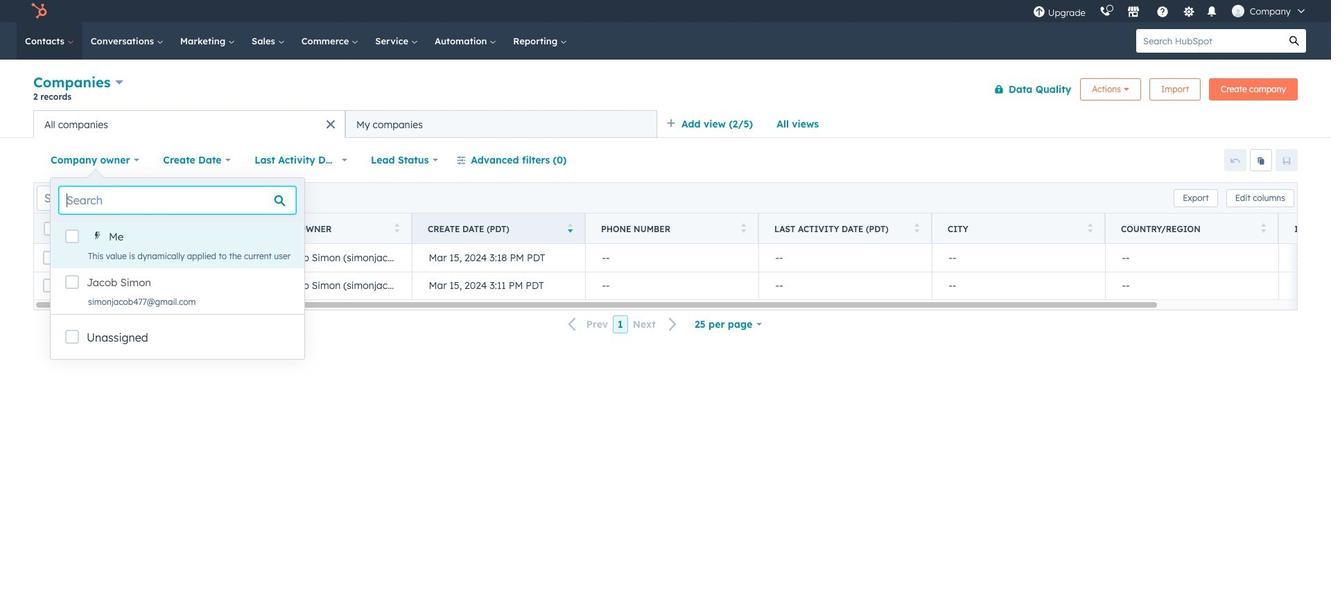 Task type: locate. For each thing, give the bounding box(es) containing it.
Search HubSpot search field
[[1136, 29, 1283, 53]]

0 horizontal spatial press to sort. image
[[221, 223, 226, 233]]

2 press to sort. image from the left
[[741, 223, 746, 233]]

jacob simon image
[[1232, 5, 1244, 17]]

menu
[[1026, 0, 1314, 22]]

2 press to sort. image from the left
[[1261, 223, 1266, 233]]

3 press to sort. element from the left
[[741, 223, 746, 235]]

3 press to sort. image from the left
[[914, 223, 919, 233]]

banner
[[33, 71, 1298, 110]]

4 press to sort. image from the left
[[1087, 223, 1093, 233]]

1 press to sort. image from the left
[[394, 223, 399, 233]]

press to sort. element
[[221, 223, 226, 235], [394, 223, 399, 235], [741, 223, 746, 235], [914, 223, 919, 235], [1087, 223, 1093, 235], [1261, 223, 1266, 235]]

press to sort. image
[[221, 223, 226, 233], [1261, 223, 1266, 233]]

press to sort. image
[[394, 223, 399, 233], [741, 223, 746, 233], [914, 223, 919, 233], [1087, 223, 1093, 233]]

1 press to sort. image from the left
[[221, 223, 226, 233]]

1 horizontal spatial press to sort. image
[[1261, 223, 1266, 233]]

list box
[[51, 223, 305, 314]]



Task type: describe. For each thing, give the bounding box(es) containing it.
4 press to sort. element from the left
[[914, 223, 919, 235]]

pagination navigation
[[560, 315, 686, 334]]

descending sort. press to sort ascending. element
[[567, 223, 573, 235]]

Search name, phone, or domain search field
[[37, 185, 205, 210]]

5 press to sort. element from the left
[[1087, 223, 1093, 235]]

2 press to sort. element from the left
[[394, 223, 399, 235]]

descending sort. press to sort ascending. image
[[567, 223, 573, 233]]

1 press to sort. element from the left
[[221, 223, 226, 235]]

Search search field
[[59, 186, 296, 214]]

6 press to sort. element from the left
[[1261, 223, 1266, 235]]

marketplaces image
[[1127, 6, 1140, 19]]



Task type: vqa. For each thing, say whether or not it's contained in the screenshot.
UPGRADE image
no



